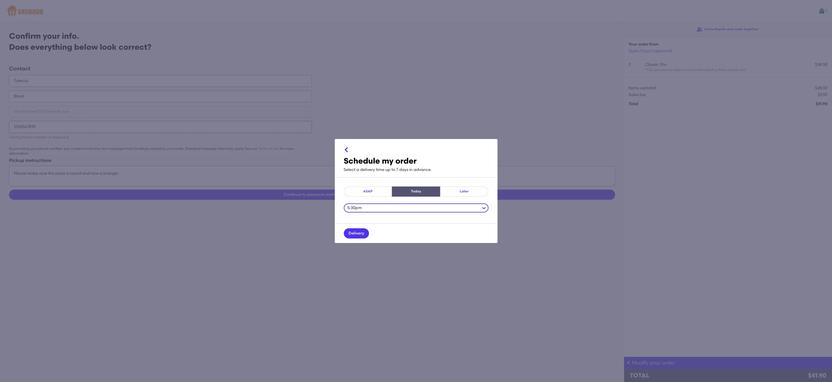 Task type: describe. For each thing, give the bounding box(es) containing it.
Phone telephone field
[[9, 121, 312, 133]]

0 vertical spatial $41.90
[[816, 101, 828, 106]]

$38.00 " can you please make sure that the ranch is there, thank you! "
[[645, 62, 828, 72]]

by providing your phone number, you consent to receive text messages from grubhub related to your order. standard message rates may apply. see our terms of use
[[9, 147, 279, 151]]

number,
[[49, 147, 63, 151]]

today button
[[392, 186, 440, 197]]

you inside the $38.00 " can you please make sure that the ranch is there, thank you! "
[[655, 68, 660, 72]]

below
[[74, 42, 98, 52]]

pizza
[[641, 48, 650, 53]]

terms
[[258, 147, 268, 151]]

order.
[[175, 147, 184, 151]]

order inside the "invite friends and order together" button
[[734, 27, 743, 31]]

method
[[326, 192, 341, 197]]

sure
[[683, 68, 690, 72]]

order inside schedule my order select a delivery time up to 7 days in advance.
[[395, 156, 417, 166]]

stix
[[660, 62, 667, 67]]

your right modify in the right of the page
[[650, 360, 661, 366]]

delivery
[[360, 167, 375, 172]]

0 horizontal spatial you
[[64, 147, 70, 151]]

receive
[[89, 147, 101, 151]]

today
[[411, 189, 421, 193]]

0 vertical spatial phone
[[19, 135, 32, 139]]

svg image
[[343, 146, 350, 153]]

2 button
[[819, 6, 828, 16]]

for more information.
[[9, 147, 294, 155]]

1 vertical spatial $41.90
[[808, 372, 826, 379]]

to inside button
[[302, 192, 306, 197]]

your order from zeeks pizza capitol hill
[[629, 42, 672, 53]]

friends
[[715, 27, 726, 31]]

7
[[396, 167, 398, 172]]

tax
[[640, 92, 646, 97]]

1 " from the left
[[645, 68, 647, 72]]

invite friends and order together
[[705, 27, 758, 31]]

correct?
[[119, 42, 151, 52]]

grubhub
[[134, 147, 149, 151]]

by
[[9, 147, 13, 151]]

people icon image
[[697, 27, 702, 32]]

confirm
[[9, 31, 41, 41]]

0 horizontal spatial from
[[126, 147, 133, 151]]

use
[[273, 147, 279, 151]]

info.
[[62, 31, 79, 41]]

items
[[629, 85, 639, 90]]

up
[[385, 167, 390, 172]]

there,
[[718, 68, 728, 72]]

order right modify in the right of the page
[[662, 360, 675, 366]]

1 vertical spatial is
[[49, 135, 51, 139]]

providing
[[14, 147, 29, 151]]

delivery
[[349, 231, 364, 236]]

required
[[52, 135, 69, 139]]

invite friends and order together button
[[697, 24, 758, 34]]

invite
[[705, 27, 714, 31]]

Pickup instructions text field
[[9, 166, 615, 186]]

see
[[245, 147, 251, 151]]

instructions
[[25, 158, 51, 163]]

main navigation navigation
[[0, 0, 832, 22]]

does
[[9, 42, 29, 52]]

1 vertical spatial total
[[630, 372, 650, 379]]

for
[[280, 147, 284, 151]]

together
[[744, 27, 758, 31]]

$3.90
[[818, 92, 828, 97]]

subtotal
[[640, 85, 656, 90]]

a
[[357, 167, 359, 172]]

to left receive
[[84, 147, 88, 151]]

terms of use link
[[258, 147, 279, 151]]

classic
[[645, 62, 659, 67]]

my
[[382, 156, 394, 166]]

delivery button
[[344, 228, 369, 238]]

ranch
[[705, 68, 714, 72]]

make
[[673, 68, 682, 72]]

select
[[344, 167, 356, 172]]

time
[[376, 167, 385, 172]]

0 horizontal spatial 2
[[629, 62, 631, 67]]

your left order.
[[167, 147, 174, 151]]

capitol
[[651, 48, 665, 53]]

that
[[691, 68, 698, 72]]

and
[[727, 27, 733, 31]]

message
[[201, 147, 216, 151]]

Last name text field
[[9, 90, 312, 102]]

valid phone number is required
[[9, 135, 69, 139]]

pickup
[[9, 158, 24, 163]]

look
[[100, 42, 117, 52]]

from inside your order from zeeks pizza capitol hill
[[650, 42, 659, 47]]

contact
[[9, 65, 30, 72]]



Task type: locate. For each thing, give the bounding box(es) containing it.
schedule my order select a delivery time up to 7 days in advance.
[[344, 156, 432, 172]]

messages
[[108, 147, 125, 151]]

to right the related
[[162, 147, 166, 151]]

related
[[150, 147, 162, 151]]

1 vertical spatial $38.00
[[815, 85, 828, 90]]

2
[[825, 8, 828, 13], [629, 62, 631, 67]]

you left consent at the top left of page
[[64, 147, 70, 151]]

0 vertical spatial from
[[650, 42, 659, 47]]

your
[[629, 42, 637, 47]]

total
[[629, 101, 638, 106], [630, 372, 650, 379]]

asap button
[[344, 186, 392, 197]]

1 vertical spatial you
[[64, 147, 70, 151]]

more
[[285, 147, 294, 151]]

phone down number
[[38, 147, 49, 151]]

the
[[698, 68, 704, 72]]

valid
[[9, 135, 19, 139]]

information.
[[9, 152, 29, 155]]

apply.
[[234, 147, 244, 151]]

0 vertical spatial $38.00
[[815, 62, 828, 67]]

can
[[647, 68, 654, 72]]

modify your order
[[632, 360, 675, 366]]

0 horizontal spatial is
[[49, 135, 51, 139]]

total down sales
[[629, 101, 638, 106]]

$38.00 inside the $38.00 " can you please make sure that the ranch is there, thank you! "
[[815, 62, 828, 67]]

$38.00 for $38.00
[[815, 85, 828, 90]]

order
[[734, 27, 743, 31], [638, 42, 649, 47], [395, 156, 417, 166], [662, 360, 675, 366]]

0 horizontal spatial phone
[[19, 135, 32, 139]]

later
[[460, 189, 469, 193]]

1 horizontal spatial phone
[[38, 147, 49, 151]]

0 vertical spatial total
[[629, 101, 638, 106]]

to left 7
[[391, 167, 395, 172]]

advance.
[[414, 167, 432, 172]]

asap
[[363, 189, 373, 193]]

modify
[[632, 360, 649, 366]]

is
[[715, 68, 717, 72], [49, 135, 51, 139]]

order up pizza
[[638, 42, 649, 47]]

later button
[[440, 186, 488, 197]]

1 vertical spatial from
[[126, 147, 133, 151]]

days
[[399, 167, 408, 172]]

schedule
[[344, 156, 380, 166]]

total down modify in the right of the page
[[630, 372, 650, 379]]

standard
[[185, 147, 200, 151]]

to left payment
[[302, 192, 306, 197]]

2 " from the left
[[746, 68, 747, 72]]

is right number
[[49, 135, 51, 139]]

is left 'there,'
[[715, 68, 717, 72]]

our
[[252, 147, 257, 151]]

order right and
[[734, 27, 743, 31]]

2 $38.00 from the top
[[815, 85, 828, 90]]

1 horizontal spatial 2
[[825, 8, 828, 13]]

everything
[[31, 42, 72, 52]]

First name text field
[[9, 75, 312, 87]]

your up everything at the top of the page
[[43, 31, 60, 41]]

sales tax
[[629, 92, 646, 97]]

confirm your info. does everything below look correct?
[[9, 31, 151, 52]]

your
[[43, 31, 60, 41], [30, 147, 37, 151], [167, 147, 174, 151], [650, 360, 661, 366]]

from
[[650, 42, 659, 47], [126, 147, 133, 151]]

1 horizontal spatial is
[[715, 68, 717, 72]]

your right providing
[[30, 147, 37, 151]]

number
[[33, 135, 48, 139]]

$38.00 for $38.00 " can you please make sure that the ranch is there, thank you! "
[[815, 62, 828, 67]]

0 vertical spatial 2
[[825, 8, 828, 13]]

rates
[[217, 147, 225, 151]]

continue
[[283, 192, 301, 197]]

0 vertical spatial is
[[715, 68, 717, 72]]

phone
[[19, 135, 32, 139], [38, 147, 49, 151]]

in
[[409, 167, 413, 172]]

sales
[[629, 92, 639, 97]]

zeeks pizza capitol hill link
[[629, 48, 672, 53]]

zeeks
[[629, 48, 640, 53]]

from up zeeks pizza capitol hill 'link'
[[650, 42, 659, 47]]

is inside the $38.00 " can you please make sure that the ranch is there, thank you! "
[[715, 68, 717, 72]]

1 horizontal spatial "
[[746, 68, 747, 72]]

0 vertical spatial you
[[655, 68, 660, 72]]

$41.90
[[816, 101, 828, 106], [808, 372, 826, 379]]

your inside confirm your info. does everything below look correct?
[[43, 31, 60, 41]]

1 vertical spatial 2
[[629, 62, 631, 67]]

$38.00
[[815, 62, 828, 67], [815, 85, 828, 90]]

" down classic
[[645, 68, 647, 72]]

order up days
[[395, 156, 417, 166]]

phone right valid
[[19, 135, 32, 139]]

1 horizontal spatial you
[[655, 68, 660, 72]]

continue to payment method
[[283, 192, 341, 197]]

to
[[84, 147, 88, 151], [162, 147, 166, 151], [391, 167, 395, 172], [302, 192, 306, 197]]

1 vertical spatial phone
[[38, 147, 49, 151]]

2 inside button
[[825, 8, 828, 13]]

from left grubhub
[[126, 147, 133, 151]]

order inside your order from zeeks pizza capitol hill
[[638, 42, 649, 47]]

hill
[[666, 48, 672, 53]]

continue to payment method button
[[9, 190, 615, 200]]

1 $38.00 from the top
[[815, 62, 828, 67]]

text
[[101, 147, 108, 151]]

pickup instructions
[[9, 158, 51, 163]]

of
[[269, 147, 272, 151]]

to inside schedule my order select a delivery time up to 7 days in advance.
[[391, 167, 395, 172]]

payment
[[307, 192, 325, 197]]

0 horizontal spatial "
[[645, 68, 647, 72]]

" right thank
[[746, 68, 747, 72]]

1 horizontal spatial from
[[650, 42, 659, 47]]

you down classic stix
[[655, 68, 660, 72]]

valid phone number is required alert
[[9, 135, 69, 139]]

may
[[226, 147, 233, 151]]

you!
[[739, 68, 746, 72]]

thank
[[729, 68, 738, 72]]

items subtotal
[[629, 85, 656, 90]]

you
[[655, 68, 660, 72], [64, 147, 70, 151]]

consent
[[70, 147, 84, 151]]

please
[[661, 68, 672, 72]]



Task type: vqa. For each thing, say whether or not it's contained in the screenshot.


